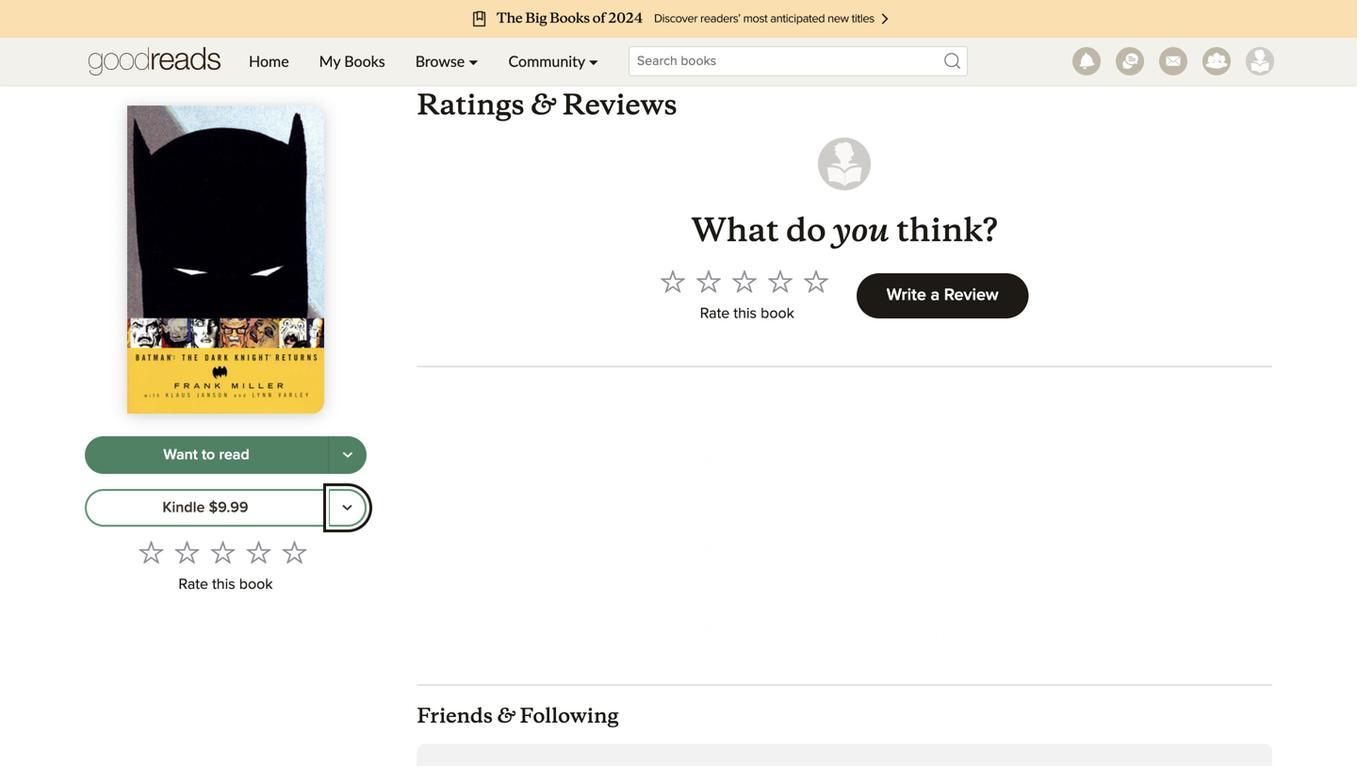 Task type: locate. For each thing, give the bounding box(es) containing it.
community
[[509, 52, 585, 70]]

0 horizontal spatial ▾
[[469, 52, 478, 70]]

1 vertical spatial rate 2 out of 5 image
[[175, 540, 199, 565]]

None search field
[[614, 46, 983, 76]]

rate 3 out of 5 image
[[732, 269, 757, 294], [211, 540, 235, 565]]

0 vertical spatial book
[[761, 306, 795, 321]]

rate 3 out of 5 image left rate 4 out of 5 icon
[[732, 269, 757, 294]]

& right friends
[[498, 699, 515, 729]]

1 vertical spatial rate
[[179, 577, 208, 592]]

0 vertical spatial profile image for ruby anderson. image
[[1246, 47, 1275, 75]]

books
[[477, 20, 513, 33]]

0 vertical spatial rate this book element
[[655, 263, 834, 328]]

1 horizontal spatial rating 0 out of 5 group
[[655, 263, 834, 299]]

rate 2 out of 5 image
[[697, 269, 721, 294], [175, 540, 199, 565]]

1 horizontal spatial book
[[761, 306, 795, 321]]

browse
[[415, 52, 465, 70]]

what do you think?
[[692, 204, 998, 251]]

ratings
[[417, 87, 525, 122]]

1 horizontal spatial rate
[[700, 306, 730, 321]]

2 ▾ from the left
[[589, 52, 599, 70]]

read
[[219, 448, 250, 463]]

0 horizontal spatial rate this book element
[[85, 535, 367, 600]]

1 vertical spatial rate 3 out of 5 image
[[211, 540, 235, 565]]

reviews
[[563, 87, 678, 122]]

rate 2 out of 5 image right rate 1 out of 5 image
[[697, 269, 721, 294]]

1 vertical spatial rate this book
[[179, 577, 273, 592]]

0 horizontal spatial rate 2 out of 5 image
[[175, 540, 199, 565]]

1 horizontal spatial rate 2 out of 5 image
[[697, 269, 721, 294]]

rating 0 out of 5 group
[[655, 263, 834, 299], [133, 535, 313, 570]]

this down what
[[734, 306, 757, 321]]

0 vertical spatial rate 3 out of 5 image
[[732, 269, 757, 294]]

ratings & reviews
[[417, 81, 678, 122]]

all similar books link
[[417, 15, 540, 38]]

rate
[[700, 306, 730, 321], [179, 577, 208, 592]]

rating 0 out of 5 group down what
[[655, 263, 834, 299]]

1 horizontal spatial this
[[734, 306, 757, 321]]

rate this book for rate 4 out of 5 image
[[179, 577, 273, 592]]

kindle $9.99 link
[[85, 489, 329, 527]]

1 horizontal spatial ▾
[[589, 52, 599, 70]]

following
[[520, 703, 619, 729]]

1 vertical spatial this
[[212, 577, 235, 592]]

0 vertical spatial rate this book
[[700, 306, 795, 321]]

similar
[[436, 20, 474, 33]]

▾ right browse at the top left
[[469, 52, 478, 70]]

want to read
[[163, 448, 250, 463]]

this
[[734, 306, 757, 321], [212, 577, 235, 592]]

& down community
[[531, 81, 556, 122]]

0 vertical spatial &
[[531, 81, 556, 122]]

1 horizontal spatial rate this book
[[700, 306, 795, 321]]

0 vertical spatial rate
[[700, 306, 730, 321]]

0 vertical spatial rate 2 out of 5 image
[[697, 269, 721, 294]]

rating 0 out of 5 group for the "rate this book" element to the bottom
[[133, 535, 313, 570]]

rate this book element down $9.99
[[85, 535, 367, 600]]

what
[[692, 210, 779, 251]]

1 vertical spatial &
[[498, 699, 515, 729]]

book down rate 4 out of 5 image
[[239, 577, 273, 592]]

0 vertical spatial rating 0 out of 5 group
[[655, 263, 834, 299]]

0 horizontal spatial &
[[498, 699, 515, 729]]

rate 3 out of 5 image left rate 4 out of 5 image
[[211, 540, 235, 565]]

rate 2 out of 5 image right rate 1 out of 5 icon
[[175, 540, 199, 565]]

0 horizontal spatial rating 0 out of 5 group
[[133, 535, 313, 570]]

write a review
[[887, 287, 999, 304]]

want
[[163, 448, 198, 463]]

1 vertical spatial book
[[239, 577, 273, 592]]

rate this book element
[[655, 263, 834, 328], [85, 535, 367, 600]]

1 horizontal spatial rate 3 out of 5 image
[[732, 269, 757, 294]]

1 vertical spatial rating 0 out of 5 group
[[133, 535, 313, 570]]

0 horizontal spatial book
[[239, 577, 273, 592]]

& for ratings & reviews
[[531, 81, 556, 122]]

rate this book down rate 4 out of 5 icon
[[700, 306, 795, 321]]

1 vertical spatial profile image for ruby anderson. image
[[818, 138, 871, 190]]

this down $9.99
[[212, 577, 235, 592]]

rate down what
[[700, 306, 730, 321]]

▾ right community
[[589, 52, 599, 70]]

1 horizontal spatial profile image for ruby anderson. image
[[1246, 47, 1275, 75]]

rating 0 out of 5 group for rightmost the "rate this book" element
[[655, 263, 834, 299]]

this for rate 1 out of 5 image rate 2 out of 5 icon's rate 3 out of 5 image
[[734, 306, 757, 321]]

book down rate 4 out of 5 icon
[[761, 306, 795, 321]]

friends & following
[[417, 699, 619, 729]]

& for friends & following
[[498, 699, 515, 729]]

rating 0 out of 5 group inside the "rate this book" element
[[133, 535, 313, 570]]

0 horizontal spatial rate this book
[[179, 577, 273, 592]]

profile image for ruby anderson. image
[[1246, 47, 1275, 75], [818, 138, 871, 190]]

0 horizontal spatial rate
[[179, 577, 208, 592]]

rate for rate 1 out of 5 image rate 2 out of 5 icon
[[700, 306, 730, 321]]

▾ for community ▾
[[589, 52, 599, 70]]

1 ▾ from the left
[[469, 52, 478, 70]]

1 horizontal spatial &
[[531, 81, 556, 122]]

0 horizontal spatial this
[[212, 577, 235, 592]]

rate this book down rate 4 out of 5 image
[[179, 577, 273, 592]]

rate 3 out of 5 image for rate 1 out of 5 icon rate 2 out of 5 icon
[[211, 540, 235, 565]]

community ▾
[[509, 52, 599, 70]]

rate 5 out of 5 image
[[804, 269, 829, 294]]

review
[[944, 287, 999, 304]]

rate down kindle
[[179, 577, 208, 592]]

book
[[761, 306, 795, 321], [239, 577, 273, 592]]

0 vertical spatial this
[[734, 306, 757, 321]]

&
[[531, 81, 556, 122], [498, 699, 515, 729]]

rate this book
[[700, 306, 795, 321], [179, 577, 273, 592]]

think?
[[897, 210, 998, 251]]

rating 0 out of 5 group down $9.99
[[133, 535, 313, 570]]

0 horizontal spatial rate 3 out of 5 image
[[211, 540, 235, 565]]

▾
[[469, 52, 478, 70], [589, 52, 599, 70]]

rate this book element down what
[[655, 263, 834, 328]]



Task type: vqa. For each thing, say whether or not it's contained in the screenshot.
Rebecca within Fourth Wing Rebecca Yarros
no



Task type: describe. For each thing, give the bounding box(es) containing it.
my
[[319, 52, 341, 70]]

1 horizontal spatial rate this book element
[[655, 263, 834, 328]]

home image
[[89, 38, 221, 85]]

want to read button
[[85, 436, 329, 474]]

Search by book title or ISBN text field
[[629, 46, 968, 76]]

home
[[249, 52, 289, 70]]

browse ▾
[[415, 52, 478, 70]]

rate 5 out of 5 image
[[282, 540, 307, 565]]

rate this book for rate 4 out of 5 icon
[[700, 306, 795, 321]]

home link
[[234, 38, 304, 85]]

▾ for browse ▾
[[469, 52, 478, 70]]

community ▾ link
[[494, 38, 614, 85]]

do
[[786, 210, 826, 251]]

rate 1 out of 5 image
[[139, 540, 164, 565]]

rate 4 out of 5 image
[[247, 540, 271, 565]]

all
[[417, 20, 432, 33]]

all similar books
[[417, 20, 513, 33]]

kindle $9.99
[[163, 501, 248, 516]]

rate 1 out of 5 image
[[661, 269, 685, 294]]

this for rate 3 out of 5 image related to rate 1 out of 5 icon rate 2 out of 5 icon
[[212, 577, 235, 592]]

books
[[344, 52, 385, 70]]

a
[[931, 287, 940, 304]]

to
[[202, 448, 215, 463]]

book for rate 4 out of 5 icon
[[761, 306, 795, 321]]

rate 2 out of 5 image for rate 1 out of 5 image
[[697, 269, 721, 294]]

advertisement element
[[703, 411, 986, 647]]

kindle
[[163, 501, 205, 516]]

write a review button
[[857, 273, 1029, 319]]

$9.99
[[209, 501, 248, 516]]

browse ▾ link
[[400, 38, 494, 85]]

book for rate 4 out of 5 image
[[239, 577, 273, 592]]

rate 3 out of 5 image for rate 1 out of 5 image rate 2 out of 5 icon
[[732, 269, 757, 294]]

1 vertical spatial rate this book element
[[85, 535, 367, 600]]

0 horizontal spatial profile image for ruby anderson. image
[[818, 138, 871, 190]]

rate 2 out of 5 image for rate 1 out of 5 icon
[[175, 540, 199, 565]]

write
[[887, 287, 927, 304]]

my books link
[[304, 38, 400, 85]]

my books
[[319, 52, 385, 70]]

you
[[834, 204, 890, 251]]

rate for rate 1 out of 5 icon rate 2 out of 5 icon
[[179, 577, 208, 592]]

friends
[[417, 703, 493, 729]]

rate 4 out of 5 image
[[768, 269, 793, 294]]



